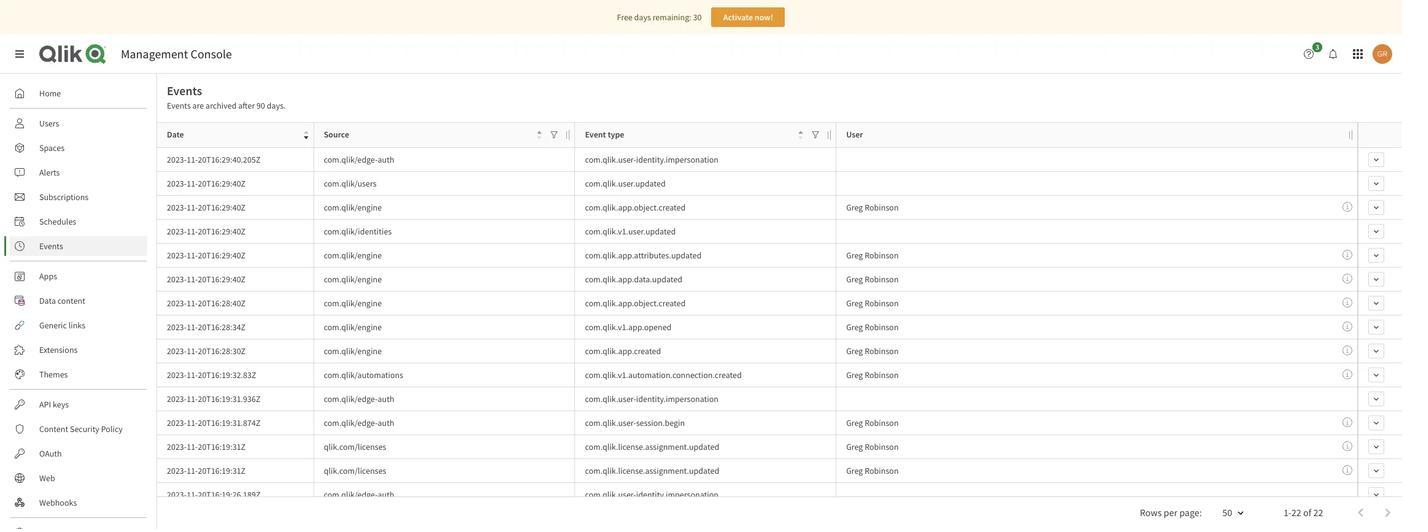 Task type: vqa. For each thing, say whether or not it's contained in the screenshot.
Generic Links
yes



Task type: locate. For each thing, give the bounding box(es) containing it.
apps link
[[10, 266, 147, 286]]

1 com.qlik.user-identity.impersonation from the top
[[585, 154, 719, 165]]

20t16:28:34z
[[198, 322, 246, 333]]

2 11- from the top
[[187, 178, 198, 189]]

robinson
[[865, 202, 899, 213], [865, 250, 899, 261], [865, 274, 899, 285], [865, 298, 899, 309], [865, 322, 899, 333], [865, 346, 899, 357], [865, 370, 899, 381], [865, 417, 899, 429], [865, 441, 899, 452], [865, 465, 899, 476]]

com.qlik/edge- for 2023-11-20t16:19:26.189z
[[324, 489, 378, 500]]

12 11- from the top
[[187, 417, 198, 429]]

com.qlik.user- for 2023-11-20t16:19:26.189z
[[585, 489, 636, 500]]

events up are
[[167, 83, 202, 98]]

1 11- from the top
[[187, 154, 198, 165]]

1 com.qlik/edge- from the top
[[324, 154, 378, 165]]

4 2023-11-20t16:29:40z from the top
[[167, 250, 246, 261]]

com.qlik/engine
[[324, 202, 382, 213], [324, 250, 382, 261], [324, 274, 382, 285], [324, 298, 382, 309], [324, 322, 382, 333], [324, 346, 382, 357]]

1 identity.impersonation from the top
[[636, 154, 719, 165]]

2023-11-20t16:29:40z for com.qlik.app.data.updated
[[167, 274, 246, 285]]

com.qlik.v1.app.opened
[[585, 322, 672, 333]]

qlik.com/licenses
[[324, 441, 386, 452], [324, 465, 386, 476]]

2 2023-11-20t16:19:31z from the top
[[167, 465, 246, 476]]

2 vertical spatial events
[[39, 241, 63, 252]]

4 20t16:29:40z from the top
[[198, 250, 246, 261]]

4 com.qlik.user- from the top
[[585, 489, 636, 500]]

com.qlik.app.object.created for 20t16:29:40z
[[585, 202, 686, 213]]

2023-11-20t16:19:31z up 2023-11-20t16:19:26.189z
[[167, 465, 246, 476]]

management console element
[[121, 46, 232, 61]]

14 11- from the top
[[187, 465, 198, 476]]

content
[[39, 424, 68, 435]]

4 greg robinson from the top
[[847, 298, 899, 309]]

3 20t16:29:40z from the top
[[198, 226, 246, 237]]

0 vertical spatial 20t16:19:31z
[[198, 441, 246, 452]]

20t16:19:31z up 20t16:19:26.189z
[[198, 465, 246, 476]]

22
[[1292, 506, 1302, 518], [1314, 506, 1324, 518]]

2 2023-11-20t16:29:40z from the top
[[167, 202, 246, 213]]

9 11- from the top
[[187, 346, 198, 357]]

1 auth from the top
[[378, 154, 394, 165]]

2 identity.impersonation from the top
[[636, 394, 719, 405]]

2 greg robinson from the top
[[847, 250, 899, 261]]

1 greg robinson from the top
[[847, 202, 899, 213]]

source
[[324, 129, 349, 140]]

2 robinson from the top
[[865, 250, 899, 261]]

2023-11-20t16:19:31.874z
[[167, 417, 261, 429]]

1 vertical spatial 2023-11-20t16:19:31z
[[167, 465, 246, 476]]

2 vertical spatial com.qlik.user-identity.impersonation
[[585, 489, 719, 500]]

2023-11-20t16:29:40z for com.qlik.user.updated
[[167, 178, 246, 189]]

identity.impersonation
[[636, 154, 719, 165], [636, 394, 719, 405], [636, 489, 719, 500]]

10 2023- from the top
[[167, 370, 187, 381]]

1 com.qlik/engine from the top
[[324, 202, 382, 213]]

2 2023- from the top
[[167, 178, 187, 189]]

2023-11-20t16:19:31z down 2023-11-20t16:19:31.874z
[[167, 441, 246, 452]]

themes link
[[10, 365, 147, 384]]

1 vertical spatial identity.impersonation
[[636, 394, 719, 405]]

console
[[191, 46, 232, 61]]

com.qlik.user-session.begin
[[585, 417, 685, 429]]

free
[[617, 12, 633, 23]]

3 com.qlik.user-identity.impersonation from the top
[[585, 489, 719, 500]]

events inside navigation pane element
[[39, 241, 63, 252]]

8 greg robinson from the top
[[847, 417, 899, 429]]

11-
[[187, 154, 198, 165], [187, 178, 198, 189], [187, 202, 198, 213], [187, 226, 198, 237], [187, 250, 198, 261], [187, 274, 198, 285], [187, 298, 198, 309], [187, 322, 198, 333], [187, 346, 198, 357], [187, 370, 198, 381], [187, 394, 198, 405], [187, 417, 198, 429], [187, 441, 198, 452], [187, 465, 198, 476], [187, 489, 198, 500]]

3 com.qlik.user- from the top
[[585, 417, 636, 429]]

content security policy link
[[10, 419, 147, 439]]

api keys
[[39, 399, 69, 410]]

3 com.qlik/edge-auth from the top
[[324, 417, 394, 429]]

1 vertical spatial qlik.com/licenses
[[324, 465, 386, 476]]

2 20t16:29:40z from the top
[[198, 202, 246, 213]]

2 com.qlik.app.object.created from the top
[[585, 298, 686, 309]]

free days remaining: 30
[[617, 12, 702, 23]]

subscriptions link
[[10, 187, 147, 207]]

management console
[[121, 46, 232, 61]]

0 vertical spatial com.qlik.license.assignment.updated
[[585, 441, 720, 452]]

2 auth from the top
[[378, 394, 394, 405]]

0 vertical spatial 2023-11-20t16:19:31z
[[167, 441, 246, 452]]

3 greg from the top
[[847, 274, 863, 285]]

2 com.qlik/edge- from the top
[[324, 394, 378, 405]]

20t16:29:40z
[[198, 178, 246, 189], [198, 202, 246, 213], [198, 226, 246, 237], [198, 250, 246, 261], [198, 274, 246, 285]]

greg
[[847, 202, 863, 213], [847, 250, 863, 261], [847, 274, 863, 285], [847, 298, 863, 309], [847, 322, 863, 333], [847, 346, 863, 357], [847, 370, 863, 381], [847, 417, 863, 429], [847, 441, 863, 452], [847, 465, 863, 476]]

4 robinson from the top
[[865, 298, 899, 309]]

20t16:29:40z for com.qlik.app.data.updated
[[198, 274, 246, 285]]

0 vertical spatial com.qlik.app.object.created
[[585, 202, 686, 213]]

com.qlik.user-identity.impersonation for 20t16:29:40.205z
[[585, 154, 719, 165]]

schedules
[[39, 216, 76, 227]]

4 auth from the top
[[378, 489, 394, 500]]

20t16:29:40z for com.qlik.app.attributes.updated
[[198, 250, 246, 261]]

1 vertical spatial com.qlik.license.assignment.updated
[[585, 465, 720, 476]]

com.qlik/edge-auth for 20t16:19:26.189z
[[324, 489, 394, 500]]

com.qlik/identities
[[324, 226, 392, 237]]

home
[[39, 88, 61, 99]]

7 robinson from the top
[[865, 370, 899, 381]]

days
[[635, 12, 651, 23]]

6 greg robinson from the top
[[847, 346, 899, 357]]

13 2023- from the top
[[167, 441, 187, 452]]

1 com.qlik.app.object.created from the top
[[585, 202, 686, 213]]

3 identity.impersonation from the top
[[636, 489, 719, 500]]

3 com.qlik/edge- from the top
[[324, 417, 378, 429]]

com.qlik/edge-auth
[[324, 154, 394, 165], [324, 394, 394, 405], [324, 417, 394, 429], [324, 489, 394, 500]]

com.qlik.app.object.created up com.qlik.v1.user.updated
[[585, 202, 686, 213]]

0 vertical spatial identity.impersonation
[[636, 154, 719, 165]]

1 com.qlik.user- from the top
[[585, 154, 636, 165]]

2023-11-20t16:29:40z for com.qlik.app.object.created
[[167, 202, 246, 213]]

0 vertical spatial qlik.com/licenses
[[324, 441, 386, 452]]

20t16:19:31z down 20t16:19:31.874z
[[198, 441, 246, 452]]

com.qlik/edge-auth for 20t16:19:31.874z
[[324, 417, 394, 429]]

2023-11-20t16:28:34z
[[167, 322, 246, 333]]

1 vertical spatial com.qlik.user-identity.impersonation
[[585, 394, 719, 405]]

0 horizontal spatial 22
[[1292, 506, 1302, 518]]

events for events
[[39, 241, 63, 252]]

8 robinson from the top
[[865, 417, 899, 429]]

2023-
[[167, 154, 187, 165], [167, 178, 187, 189], [167, 202, 187, 213], [167, 226, 187, 237], [167, 250, 187, 261], [167, 274, 187, 285], [167, 298, 187, 309], [167, 322, 187, 333], [167, 346, 187, 357], [167, 370, 187, 381], [167, 394, 187, 405], [167, 417, 187, 429], [167, 441, 187, 452], [167, 465, 187, 476], [167, 489, 187, 500]]

auth for 2023-11-20t16:19:26.189z
[[378, 489, 394, 500]]

8 greg from the top
[[847, 417, 863, 429]]

1 horizontal spatial 22
[[1314, 506, 1324, 518]]

com.qlik/edge- for 2023-11-20t16:29:40.205z
[[324, 154, 378, 165]]

4 11- from the top
[[187, 226, 198, 237]]

1 vertical spatial 20t16:19:31z
[[198, 465, 246, 476]]

rows
[[1140, 506, 1162, 518]]

events left are
[[167, 100, 191, 111]]

com.qlik.app.object.created down com.qlik.app.data.updated
[[585, 298, 686, 309]]

0 vertical spatial com.qlik.user-identity.impersonation
[[585, 154, 719, 165]]

2 20t16:19:31z from the top
[[198, 465, 246, 476]]

themes
[[39, 369, 68, 380]]

1-22 of 22
[[1284, 506, 1324, 518]]

source button
[[324, 127, 542, 143]]

com.qlik.license.assignment.updated
[[585, 441, 720, 452], [585, 465, 720, 476]]

1 qlik.com/licenses from the top
[[324, 441, 386, 452]]

data content link
[[10, 291, 147, 311]]

policy
[[101, 424, 123, 435]]

22 left of
[[1292, 506, 1302, 518]]

data
[[39, 295, 56, 306]]

2023-11-20t16:19:31.936z
[[167, 394, 261, 405]]

after
[[238, 100, 255, 111]]

1 com.qlik/edge-auth from the top
[[324, 154, 394, 165]]

15 11- from the top
[[187, 489, 198, 500]]

7 11- from the top
[[187, 298, 198, 309]]

events events are archived after 90 days.
[[167, 83, 286, 111]]

content security policy
[[39, 424, 123, 435]]

3 auth from the top
[[378, 417, 394, 429]]

events down "schedules"
[[39, 241, 63, 252]]

2 22 from the left
[[1314, 506, 1324, 518]]

2 com.qlik.license.assignment.updated from the top
[[585, 465, 720, 476]]

10 greg robinson from the top
[[847, 465, 899, 476]]

8 2023- from the top
[[167, 322, 187, 333]]

1-
[[1284, 506, 1292, 518]]

1 2023- from the top
[[167, 154, 187, 165]]

20t16:19:26.189z
[[198, 489, 261, 500]]

4 com.qlik/edge-auth from the top
[[324, 489, 394, 500]]

subscriptions
[[39, 192, 89, 203]]

2 com.qlik.user- from the top
[[585, 394, 636, 405]]

com.qlik/edge- for 2023-11-20t16:19:31.874z
[[324, 417, 378, 429]]

5 11- from the top
[[187, 250, 198, 261]]

11 11- from the top
[[187, 394, 198, 405]]

6 2023- from the top
[[167, 274, 187, 285]]

1 2023-11-20t16:29:40z from the top
[[167, 178, 246, 189]]

com.qlik.user- for 2023-11-20t16:19:31.936z
[[585, 394, 636, 405]]

users
[[39, 118, 59, 129]]

2 vertical spatial identity.impersonation
[[636, 489, 719, 500]]

12 2023- from the top
[[167, 417, 187, 429]]

20t16:29:40z for com.qlik.v1.user.updated
[[198, 226, 246, 237]]

15 2023- from the top
[[167, 489, 187, 500]]

1 20t16:29:40z from the top
[[198, 178, 246, 189]]

com.qlik.user-
[[585, 154, 636, 165], [585, 394, 636, 405], [585, 417, 636, 429], [585, 489, 636, 500]]

auth
[[378, 154, 394, 165], [378, 394, 394, 405], [378, 417, 394, 429], [378, 489, 394, 500]]

1 22 from the left
[[1292, 506, 1302, 518]]

2 com.qlik/engine from the top
[[324, 250, 382, 261]]

events
[[167, 83, 202, 98], [167, 100, 191, 111], [39, 241, 63, 252]]

identity.impersonation for 2023-11-20t16:19:26.189z
[[636, 489, 719, 500]]

auth for 2023-11-20t16:19:31.874z
[[378, 417, 394, 429]]

days.
[[267, 100, 286, 111]]

web link
[[10, 468, 147, 488]]

90
[[257, 100, 265, 111]]

generic
[[39, 320, 67, 331]]

keys
[[53, 399, 69, 410]]

2023-11-20t16:29:40z for com.qlik.app.attributes.updated
[[167, 250, 246, 261]]

archived
[[206, 100, 237, 111]]

22 right of
[[1314, 506, 1324, 518]]

2023-11-20t16:19:32.83z
[[167, 370, 256, 381]]

com.qlik/edge-
[[324, 154, 378, 165], [324, 394, 378, 405], [324, 417, 378, 429], [324, 489, 378, 500]]

api
[[39, 399, 51, 410]]

com.qlik/edge- for 2023-11-20t16:19:31.936z
[[324, 394, 378, 405]]

activate now! link
[[712, 7, 785, 27]]

greg robinson
[[847, 202, 899, 213], [847, 250, 899, 261], [847, 274, 899, 285], [847, 298, 899, 309], [847, 322, 899, 333], [847, 346, 899, 357], [847, 370, 899, 381], [847, 417, 899, 429], [847, 441, 899, 452], [847, 465, 899, 476]]

5 2023- from the top
[[167, 250, 187, 261]]

com.qlik.app.attributes.updated
[[585, 250, 702, 261]]

greg robinson image
[[1373, 44, 1393, 64]]

5 20t16:29:40z from the top
[[198, 274, 246, 285]]

1 vertical spatial com.qlik.app.object.created
[[585, 298, 686, 309]]

com.qlik.user-identity.impersonation for 20t16:19:31.936z
[[585, 394, 719, 405]]

0 vertical spatial events
[[167, 83, 202, 98]]

alerts
[[39, 167, 60, 178]]



Task type: describe. For each thing, give the bounding box(es) containing it.
6 robinson from the top
[[865, 346, 899, 357]]

oauth link
[[10, 444, 147, 464]]

3 11- from the top
[[187, 202, 198, 213]]

security
[[70, 424, 99, 435]]

per
[[1164, 506, 1178, 518]]

3 com.qlik/engine from the top
[[324, 274, 382, 285]]

com.qlik.app.data.updated
[[585, 274, 683, 285]]

identity.impersonation for 2023-11-20t16:29:40.205z
[[636, 154, 719, 165]]

com.qlik/edge-auth for 20t16:29:40.205z
[[324, 154, 394, 165]]

5 greg from the top
[[847, 322, 863, 333]]

com.qlik.v1.user.updated
[[585, 226, 676, 237]]

6 com.qlik/engine from the top
[[324, 346, 382, 357]]

events for events events are archived after 90 days.
[[167, 83, 202, 98]]

navigation pane element
[[0, 79, 157, 529]]

data content
[[39, 295, 85, 306]]

close sidebar menu image
[[15, 49, 25, 59]]

30
[[693, 12, 702, 23]]

event
[[585, 129, 606, 140]]

users link
[[10, 114, 147, 133]]

6 11- from the top
[[187, 274, 198, 285]]

1 2023-11-20t16:19:31z from the top
[[167, 441, 246, 452]]

remaining:
[[653, 12, 692, 23]]

com.qlik.user.updated
[[585, 178, 666, 189]]

extensions
[[39, 344, 78, 355]]

content
[[58, 295, 85, 306]]

oauth
[[39, 448, 62, 459]]

6 greg from the top
[[847, 346, 863, 357]]

10 11- from the top
[[187, 370, 198, 381]]

links
[[69, 320, 85, 331]]

20t16:29:40.205z
[[198, 154, 261, 165]]

4 greg from the top
[[847, 298, 863, 309]]

7 greg robinson from the top
[[847, 370, 899, 381]]

5 com.qlik/engine from the top
[[324, 322, 382, 333]]

9 2023- from the top
[[167, 346, 187, 357]]

20t16:28:30z
[[198, 346, 246, 357]]

identity.impersonation for 2023-11-20t16:19:31.936z
[[636, 394, 719, 405]]

com.qlik.v1.automation.connection.created
[[585, 370, 742, 381]]

com.qlik.app.object.created for 20t16:28:40z
[[585, 298, 686, 309]]

20t16:19:31.874z
[[198, 417, 261, 429]]

management
[[121, 46, 188, 61]]

50
[[1223, 506, 1233, 518]]

webhooks link
[[10, 493, 147, 513]]

9 greg robinson from the top
[[847, 441, 899, 452]]

date button
[[167, 127, 309, 143]]

event type button
[[585, 127, 804, 143]]

com.qlik/edge-auth for 20t16:19:31.936z
[[324, 394, 394, 405]]

20t16:28:40z
[[198, 298, 246, 309]]

3 2023- from the top
[[167, 202, 187, 213]]

are
[[193, 100, 204, 111]]

3
[[1316, 42, 1320, 52]]

schedules link
[[10, 212, 147, 231]]

11 2023- from the top
[[167, 394, 187, 405]]

user
[[847, 129, 864, 140]]

events link
[[10, 236, 147, 256]]

20t16:19:31.936z
[[198, 394, 261, 405]]

session.begin
[[636, 417, 685, 429]]

10 greg from the top
[[847, 465, 863, 476]]

7 2023- from the top
[[167, 298, 187, 309]]

generic links link
[[10, 316, 147, 335]]

10 robinson from the top
[[865, 465, 899, 476]]

auth for 2023-11-20t16:29:40.205z
[[378, 154, 394, 165]]

2 qlik.com/licenses from the top
[[324, 465, 386, 476]]

5 robinson from the top
[[865, 322, 899, 333]]

1 com.qlik.license.assignment.updated from the top
[[585, 441, 720, 452]]

20t16:19:32.83z
[[198, 370, 256, 381]]

2 greg from the top
[[847, 250, 863, 261]]

2023-11-20t16:29:40z for com.qlik.v1.user.updated
[[167, 226, 246, 237]]

com.qlik.user-identity.impersonation for 20t16:19:26.189z
[[585, 489, 719, 500]]

type
[[608, 129, 625, 140]]

activate
[[724, 12, 753, 23]]

api keys link
[[10, 395, 147, 414]]

page:
[[1180, 506, 1203, 518]]

1 greg from the top
[[847, 202, 863, 213]]

spaces link
[[10, 138, 147, 158]]

4 com.qlik/engine from the top
[[324, 298, 382, 309]]

event type
[[585, 129, 625, 140]]

1 20t16:19:31z from the top
[[198, 441, 246, 452]]

generic links
[[39, 320, 85, 331]]

13 11- from the top
[[187, 441, 198, 452]]

alerts link
[[10, 163, 147, 182]]

9 greg from the top
[[847, 441, 863, 452]]

date
[[167, 129, 184, 140]]

1 vertical spatial events
[[167, 100, 191, 111]]

activate now!
[[724, 12, 774, 23]]

9 robinson from the top
[[865, 441, 899, 452]]

apps
[[39, 271, 57, 282]]

now!
[[755, 12, 774, 23]]

com.qlik.user- for 2023-11-20t16:19:31.874z
[[585, 417, 636, 429]]

extensions link
[[10, 340, 147, 360]]

2023-11-20t16:28:40z
[[167, 298, 246, 309]]

2023-11-20t16:19:26.189z
[[167, 489, 261, 500]]

com.qlik/users
[[324, 178, 377, 189]]

com.qlik.app.created
[[585, 346, 661, 357]]

3 robinson from the top
[[865, 274, 899, 285]]

2023-11-20t16:28:30z
[[167, 346, 246, 357]]

3 button
[[1300, 42, 1327, 64]]

of
[[1304, 506, 1312, 518]]

20t16:29:40z for com.qlik.user.updated
[[198, 178, 246, 189]]

7 greg from the top
[[847, 370, 863, 381]]

20t16:29:40z for com.qlik.app.object.created
[[198, 202, 246, 213]]

1 robinson from the top
[[865, 202, 899, 213]]

spaces
[[39, 142, 64, 153]]

rows per page:
[[1140, 506, 1203, 518]]

home link
[[10, 83, 147, 103]]

web
[[39, 473, 55, 484]]

3 greg robinson from the top
[[847, 274, 899, 285]]

4 2023- from the top
[[167, 226, 187, 237]]

14 2023- from the top
[[167, 465, 187, 476]]

com.qlik/automations
[[324, 370, 403, 381]]

2023-11-20t16:29:40.205z
[[167, 154, 261, 165]]

auth for 2023-11-20t16:19:31.936z
[[378, 394, 394, 405]]

5 greg robinson from the top
[[847, 322, 899, 333]]

com.qlik.user- for 2023-11-20t16:29:40.205z
[[585, 154, 636, 165]]

webhooks
[[39, 497, 77, 508]]

8 11- from the top
[[187, 322, 198, 333]]



